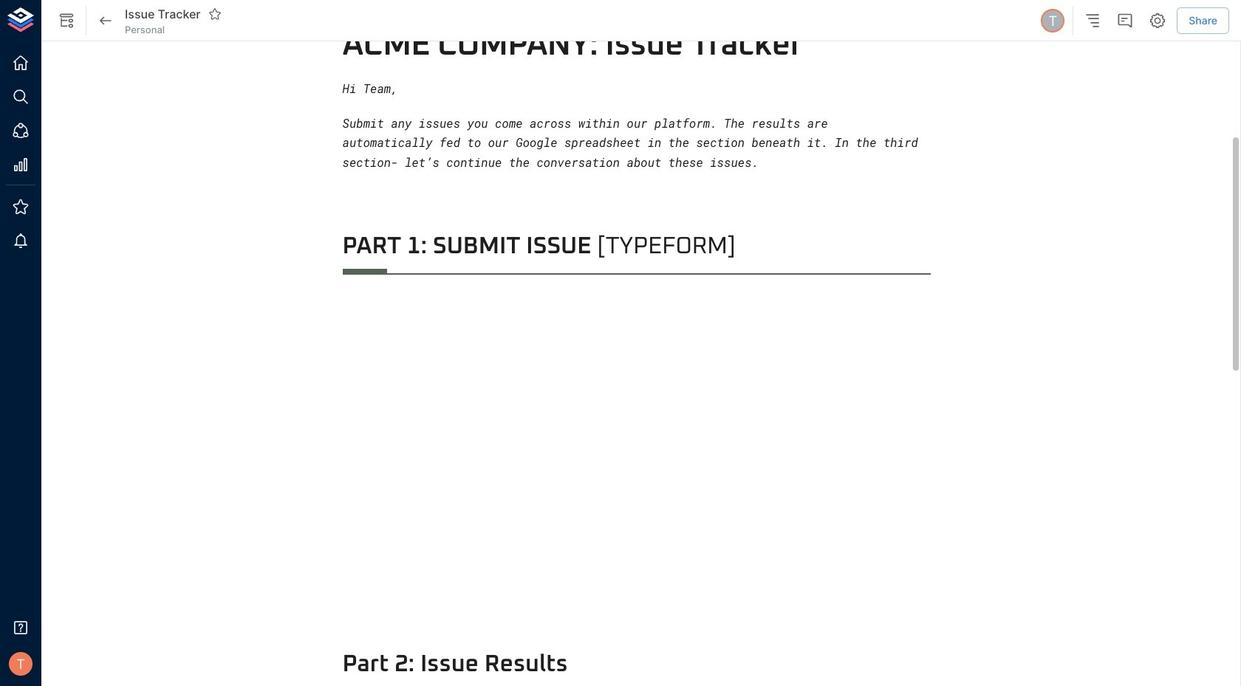 Task type: locate. For each thing, give the bounding box(es) containing it.
show wiki image
[[58, 12, 75, 30]]

favorite image
[[209, 7, 222, 21]]

go back image
[[97, 12, 115, 30]]

settings image
[[1149, 12, 1167, 30]]



Task type: describe. For each thing, give the bounding box(es) containing it.
table of contents image
[[1084, 12, 1102, 30]]

comments image
[[1116, 12, 1134, 30]]



Task type: vqa. For each thing, say whether or not it's contained in the screenshot.
Favorite image
yes



